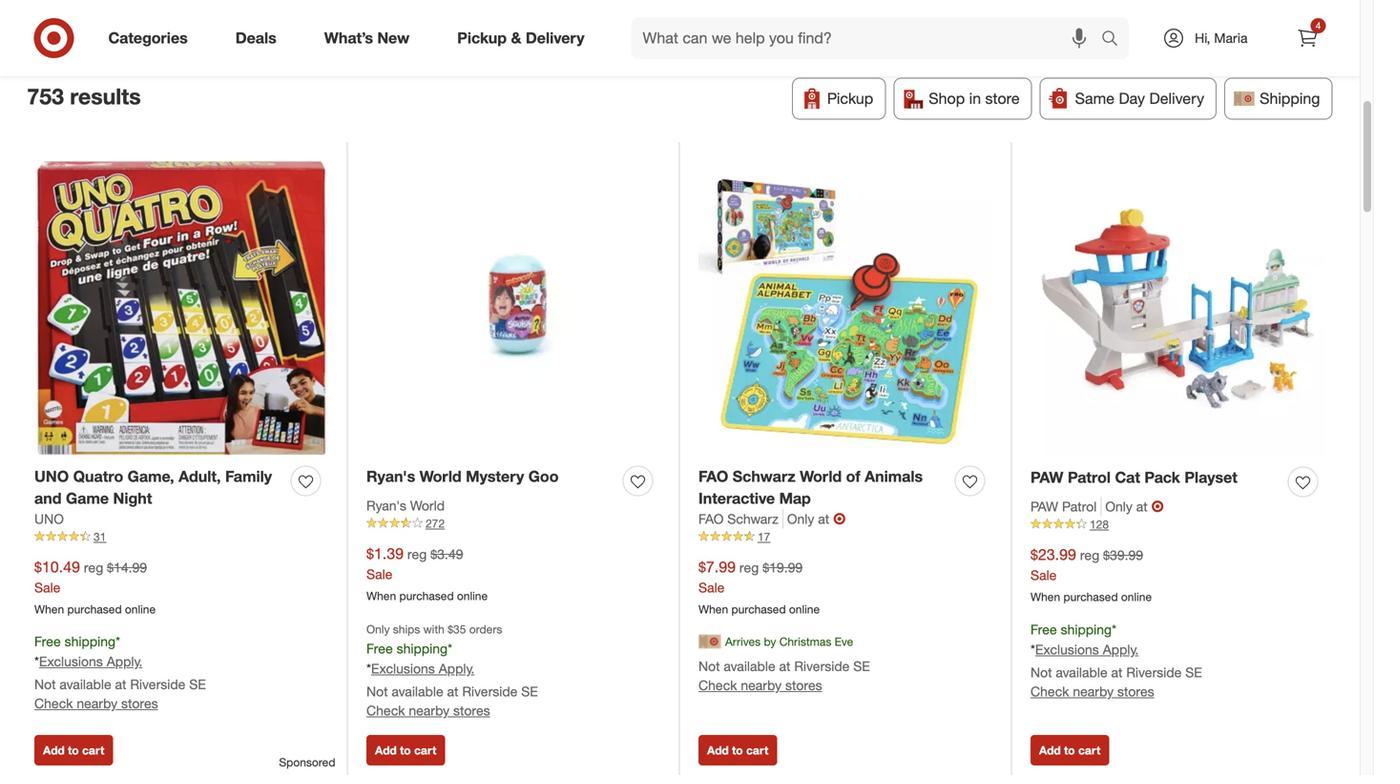Task type: locate. For each thing, give the bounding box(es) containing it.
shop in store
[[929, 89, 1020, 108]]

2 to from the left
[[400, 744, 411, 758]]

0 vertical spatial delivery
[[526, 29, 585, 47]]

1 horizontal spatial shipping
[[397, 641, 448, 658]]

when inside $10.49 reg $14.99 sale when purchased online
[[34, 602, 64, 617]]

purchased inside $7.99 reg $19.99 sale when purchased online
[[731, 602, 786, 617]]

1 vertical spatial pickup
[[827, 89, 873, 108]]

4 cart from the left
[[1078, 744, 1101, 758]]

add to cart button
[[34, 736, 113, 766], [366, 736, 445, 766], [699, 736, 777, 766], [1031, 736, 1109, 766]]

0 vertical spatial ryan's
[[366, 468, 415, 486]]

0 vertical spatial pickup
[[457, 29, 507, 47]]

0 horizontal spatial deals
[[235, 29, 277, 47]]

paw patrol only at ¬
[[1031, 498, 1164, 516]]

online for $23.99
[[1121, 590, 1152, 605]]

world up '272'
[[410, 498, 445, 514]]

delivery right the &
[[526, 29, 585, 47]]

pickup & delivery link
[[441, 17, 608, 59]]

when inside $23.99 reg $39.99 sale when purchased online
[[1031, 590, 1060, 605]]

uno inside uno quatro game, adult, family and game night
[[34, 468, 69, 486]]

online inside the $1.39 reg $3.49 sale when purchased online
[[457, 589, 488, 604]]

by right arrives
[[764, 635, 776, 649]]

0 horizontal spatial ¬
[[833, 510, 846, 529]]

paw
[[1031, 469, 1064, 487], [1031, 499, 1058, 515]]

paw patrol cat pack playset
[[1031, 469, 1238, 487]]

reg left '$3.49' at the left bottom of the page
[[407, 547, 427, 563]]

&
[[511, 29, 522, 47]]

0 vertical spatial patrol
[[1068, 469, 1111, 487]]

fao down interactive
[[699, 511, 724, 528]]

day
[[1119, 89, 1145, 108]]

interactive
[[699, 490, 775, 508]]

3 add to cart button from the left
[[699, 736, 777, 766]]

when down $10.49
[[34, 602, 64, 617]]

0 vertical spatial schwarz
[[733, 468, 796, 486]]

0 vertical spatial uno
[[34, 468, 69, 486]]

2 horizontal spatial exclusions apply. button
[[1035, 641, 1139, 660]]

purchased inside $23.99 reg $39.99 sale when purchased online
[[1064, 590, 1118, 605]]

only down map on the right of the page
[[787, 511, 814, 528]]

game
[[66, 490, 109, 508]]

pickup inside pickup button
[[827, 89, 873, 108]]

world inside "link"
[[420, 468, 462, 486]]

exclusions down $10.49 reg $14.99 sale when purchased online
[[39, 654, 103, 670]]

pickup left the &
[[457, 29, 507, 47]]

purchased up with
[[399, 589, 454, 604]]

shop
[[929, 89, 965, 108]]

free shipping * * exclusions apply. not available at riverside se check nearby stores for exclusions apply. button to the right
[[1031, 622, 1202, 700]]

patrol for cat
[[1068, 469, 1111, 487]]

delivery inside pickup & delivery link
[[526, 29, 585, 47]]

sale inside $7.99 reg $19.99 sale when purchased online
[[699, 580, 725, 596]]

sale down the $23.99
[[1031, 567, 1057, 584]]

only left ships
[[366, 623, 390, 637]]

online inside $7.99 reg $19.99 sale when purchased online
[[789, 602, 820, 617]]

exclusions for exclusions apply. button associated with uno quatro game, adult, family and game night
[[39, 654, 103, 670]]

se
[[853, 659, 870, 675], [1185, 664, 1202, 681], [189, 677, 206, 693], [521, 684, 538, 700]]

0 horizontal spatial free
[[34, 634, 61, 650]]

What can we help you find? suggestions appear below search field
[[631, 17, 1106, 59]]

online down $39.99
[[1121, 590, 1152, 605]]

nearby inside not available at riverside se check nearby stores
[[741, 678, 782, 694]]

by inside button
[[803, 28, 819, 47]]

exclusions down $23.99 reg $39.99 sale when purchased online
[[1035, 642, 1099, 658]]

1 add to cart from the left
[[43, 744, 104, 758]]

eve
[[835, 635, 853, 649]]

1 horizontal spatial deals
[[440, 28, 479, 47]]

reg inside $23.99 reg $39.99 sale when purchased online
[[1080, 548, 1100, 564]]

purchased inside $10.49 reg $14.99 sale when purchased online
[[67, 602, 122, 617]]

shipping down $23.99 reg $39.99 sale when purchased online
[[1061, 622, 1112, 638]]

to for $23.99
[[1064, 744, 1075, 758]]

shipping down with
[[397, 641, 448, 658]]

when down the $23.99
[[1031, 590, 1060, 605]]

deals for deals link on the left top
[[235, 29, 277, 47]]

animals
[[865, 468, 923, 486]]

filter
[[68, 28, 102, 47]]

add to cart for $7.99
[[707, 744, 769, 758]]

753 results
[[27, 83, 141, 110]]

exclusions apply. button
[[1035, 641, 1139, 660], [39, 653, 142, 672], [371, 660, 475, 679]]

paw for paw patrol cat pack playset
[[1031, 469, 1064, 487]]

3 add to cart from the left
[[707, 744, 769, 758]]

world inside fao schwarz world of animals interactive map
[[800, 468, 842, 486]]

when inside the $1.39 reg $3.49 sale when purchased online
[[366, 589, 396, 604]]

cat
[[1115, 469, 1140, 487]]

1 horizontal spatial apply.
[[439, 661, 475, 677]]

pickup inside pickup & delivery link
[[457, 29, 507, 47]]

2 paw from the top
[[1031, 499, 1058, 515]]

add to cart for $23.99
[[1039, 744, 1101, 758]]

1 horizontal spatial ¬
[[1152, 498, 1164, 516]]

ryan's up the $1.39
[[366, 498, 406, 514]]

0 horizontal spatial only
[[366, 623, 390, 637]]

online
[[457, 589, 488, 604], [1121, 590, 1152, 605], [125, 602, 156, 617], [789, 602, 820, 617]]

1 vertical spatial delivery
[[1149, 89, 1204, 108]]

reg right $7.99
[[740, 560, 759, 576]]

0 vertical spatial paw
[[1031, 469, 1064, 487]]

featured button
[[502, 17, 595, 59]]

1 horizontal spatial exclusions apply. button
[[371, 660, 475, 679]]

2 add to cart button from the left
[[366, 736, 445, 766]]

schwarz inside fao schwarz world of animals interactive map
[[733, 468, 796, 486]]

uno link
[[34, 510, 64, 529]]

sale down the $1.39
[[366, 566, 393, 583]]

schwarz inside fao schwarz only at ¬
[[727, 511, 779, 528]]

1 horizontal spatial delivery
[[1149, 89, 1204, 108]]

world up ryan's world
[[420, 468, 462, 486]]

1 cart from the left
[[82, 744, 104, 758]]

2 uno from the top
[[34, 511, 64, 528]]

free shipping * * exclusions apply. not available at riverside se check nearby stores down $23.99 reg $39.99 sale when purchased online
[[1031, 622, 1202, 700]]

exclusions apply. button for ryan's world mystery goo
[[371, 660, 475, 679]]

sale inside the $1.39 reg $3.49 sale when purchased online
[[366, 566, 393, 583]]

add to cart button for $23.99
[[1031, 736, 1109, 766]]

goo
[[528, 468, 559, 486]]

purchased down $14.99
[[67, 602, 122, 617]]

world left of
[[800, 468, 842, 486]]

deals inside button
[[440, 28, 479, 47]]

fao
[[699, 468, 728, 486], [699, 511, 724, 528]]

schwarz up 17
[[727, 511, 779, 528]]

4 add to cart button from the left
[[1031, 736, 1109, 766]]

online inside $10.49 reg $14.99 sale when purchased online
[[125, 602, 156, 617]]

1 vertical spatial patrol
[[1062, 499, 1097, 515]]

1 vertical spatial by
[[764, 635, 776, 649]]

exclusions for exclusions apply. button to the right
[[1035, 642, 1099, 658]]

3 to from the left
[[732, 744, 743, 758]]

2 horizontal spatial exclusions
[[1035, 642, 1099, 658]]

0 horizontal spatial delivery
[[526, 29, 585, 47]]

only inside paw patrol only at ¬
[[1105, 499, 1133, 515]]

fao inside fao schwarz world of animals interactive map
[[699, 468, 728, 486]]

2 horizontal spatial apply.
[[1103, 642, 1139, 658]]

free shipping * * exclusions apply. not available at riverside se check nearby stores down $10.49 reg $14.99 sale when purchased online
[[34, 634, 206, 712]]

uno up and
[[34, 468, 69, 486]]

2 add from the left
[[375, 744, 397, 758]]

purchased up arrives
[[731, 602, 786, 617]]

uno quatro game, adult, family and game night image
[[34, 161, 328, 455], [34, 161, 328, 455]]

online up orders in the bottom of the page
[[457, 589, 488, 604]]

not
[[699, 659, 720, 675], [1031, 664, 1052, 681], [34, 677, 56, 693], [366, 684, 388, 700]]

reg down 31
[[84, 560, 103, 576]]

stores
[[785, 678, 822, 694], [1118, 684, 1154, 700], [121, 696, 158, 712], [453, 703, 490, 719]]

1 uno from the top
[[34, 468, 69, 486]]

deals left the &
[[440, 28, 479, 47]]

¬ up 17 link
[[833, 510, 846, 529]]

ryan's up ryan's world
[[366, 468, 415, 486]]

add for $7.99
[[707, 744, 729, 758]]

patrol inside paw patrol only at ¬
[[1062, 499, 1097, 515]]

deals right sort at the top of the page
[[235, 29, 277, 47]]

sold
[[768, 28, 799, 47]]

ryan's inside "link"
[[366, 468, 415, 486]]

of
[[846, 468, 861, 486]]

reg for $23.99
[[1080, 548, 1100, 564]]

paw up the $23.99
[[1031, 499, 1058, 515]]

uno quatro game, adult, family and game night
[[34, 468, 272, 508]]

1 vertical spatial schwarz
[[727, 511, 779, 528]]

free down the $1.39 reg $3.49 sale when purchased online
[[366, 641, 393, 658]]

$14.99
[[107, 560, 147, 576]]

deals for 'deals' button
[[440, 28, 479, 47]]

purchased down $39.99
[[1064, 590, 1118, 605]]

add to cart button for $10.49
[[34, 736, 113, 766]]

sale
[[366, 566, 393, 583], [1031, 567, 1057, 584], [34, 580, 60, 596], [699, 580, 725, 596]]

pickup for pickup
[[827, 89, 873, 108]]

at inside not available at riverside se check nearby stores
[[779, 659, 791, 675]]

deals link
[[219, 17, 300, 59]]

1 vertical spatial fao
[[699, 511, 724, 528]]

add to cart button for $7.99
[[699, 736, 777, 766]]

0 vertical spatial fao
[[699, 468, 728, 486]]

when up ships
[[366, 589, 396, 604]]

1 horizontal spatial free
[[366, 641, 393, 658]]

online for $1.39
[[457, 589, 488, 604]]

reg inside the $1.39 reg $3.49 sale when purchased online
[[407, 547, 427, 563]]

only inside fao schwarz only at ¬
[[787, 511, 814, 528]]

apply. down $10.49 reg $14.99 sale when purchased online
[[107, 654, 142, 670]]

only for world
[[787, 511, 814, 528]]

delivery right day
[[1149, 89, 1204, 108]]

1 horizontal spatial pickup
[[827, 89, 873, 108]]

maria
[[1214, 30, 1248, 46]]

4 add to cart from the left
[[1039, 744, 1101, 758]]

free down $10.49 reg $14.99 sale when purchased online
[[34, 634, 61, 650]]

delivery inside same day delivery button
[[1149, 89, 1204, 108]]

purchased inside the $1.39 reg $3.49 sale when purchased online
[[399, 589, 454, 604]]

0 horizontal spatial free shipping * * exclusions apply. not available at riverside se check nearby stores
[[34, 634, 206, 712]]

exclusions apply. button down $23.99 reg $39.99 sale when purchased online
[[1035, 641, 1139, 660]]

exclusions
[[1035, 642, 1099, 658], [39, 654, 103, 670], [371, 661, 435, 677]]

1 add from the left
[[43, 744, 65, 758]]

4
[[1316, 20, 1321, 31]]

schwarz up interactive
[[733, 468, 796, 486]]

se inside only ships with $35 orders free shipping * * exclusions apply. not available at riverside se check nearby stores
[[521, 684, 538, 700]]

exclusions down ships
[[371, 661, 435, 677]]

sold by button
[[751, 17, 836, 59]]

new
[[377, 29, 410, 47]]

patrol up the 128
[[1062, 499, 1097, 515]]

to for $10.49
[[68, 744, 79, 758]]

1 add to cart button from the left
[[34, 736, 113, 766]]

shipping for exclusions apply. button associated with uno quatro game, adult, family and game night
[[65, 634, 116, 650]]

online inside $23.99 reg $39.99 sale when purchased online
[[1121, 590, 1152, 605]]

1 ryan's from the top
[[366, 468, 415, 486]]

sale inside $23.99 reg $39.99 sale when purchased online
[[1031, 567, 1057, 584]]

free down $23.99 reg $39.99 sale when purchased online
[[1031, 622, 1057, 638]]

3 add from the left
[[707, 744, 729, 758]]

paw patrol cat pack playset image
[[1031, 161, 1326, 456], [1031, 161, 1326, 456]]

$23.99 reg $39.99 sale when purchased online
[[1031, 546, 1152, 605]]

1 horizontal spatial exclusions
[[371, 661, 435, 677]]

0 horizontal spatial apply.
[[107, 654, 142, 670]]

when inside $7.99 reg $19.99 sale when purchased online
[[699, 602, 728, 617]]

paw patrol cat pack playset link
[[1031, 467, 1238, 489]]

fao for fao schwarz only at ¬
[[699, 511, 724, 528]]

store
[[985, 89, 1020, 108]]

reg for $7.99
[[740, 560, 759, 576]]

pickup down what can we help you find? suggestions appear below search field
[[827, 89, 873, 108]]

3 cart from the left
[[746, 744, 769, 758]]

fao schwarz world of animals interactive map link
[[699, 466, 948, 510]]

paw inside paw patrol only at ¬
[[1031, 499, 1058, 515]]

online down $14.99
[[125, 602, 156, 617]]

at
[[1136, 499, 1148, 515], [818, 511, 829, 528], [779, 659, 791, 675], [1111, 664, 1123, 681], [115, 677, 126, 693], [447, 684, 459, 700]]

exclusions inside only ships with $35 orders free shipping * * exclusions apply. not available at riverside se check nearby stores
[[371, 661, 435, 677]]

purchased for $10.49
[[67, 602, 122, 617]]

0 horizontal spatial exclusions apply. button
[[39, 653, 142, 672]]

check inside not available at riverside se check nearby stores
[[699, 678, 737, 694]]

1 vertical spatial paw
[[1031, 499, 1058, 515]]

free
[[1031, 622, 1057, 638], [34, 634, 61, 650], [366, 641, 393, 658]]

4 add from the left
[[1039, 744, 1061, 758]]

sale down $10.49
[[34, 580, 60, 596]]

when up the seasonal shipping icon
[[699, 602, 728, 617]]

patrol up paw patrol only at ¬ at bottom
[[1068, 469, 1111, 487]]

by for arrives
[[764, 635, 776, 649]]

2 cart from the left
[[414, 744, 436, 758]]

272
[[426, 517, 445, 531]]

uno for uno quatro game, adult, family and game night
[[34, 468, 69, 486]]

2 ryan's from the top
[[366, 498, 406, 514]]

check inside only ships with $35 orders free shipping * * exclusions apply. not available at riverside se check nearby stores
[[366, 703, 405, 719]]

1 vertical spatial ryan's
[[366, 498, 406, 514]]

ryan's for ryan's world
[[366, 498, 406, 514]]

reg down the 128
[[1080, 548, 1100, 564]]

when for $10.49
[[34, 602, 64, 617]]

online up christmas
[[789, 602, 820, 617]]

map
[[779, 490, 811, 508]]

1 vertical spatial uno
[[34, 511, 64, 528]]

to for $7.99
[[732, 744, 743, 758]]

pickup & delivery
[[457, 29, 585, 47]]

and
[[34, 490, 62, 508]]

0 horizontal spatial pickup
[[457, 29, 507, 47]]

sale inside $10.49 reg $14.99 sale when purchased online
[[34, 580, 60, 596]]

fao schwarz world of animals interactive map image
[[699, 161, 992, 455], [699, 161, 992, 455]]

uno down and
[[34, 511, 64, 528]]

exclusions apply. button down $10.49 reg $14.99 sale when purchased online
[[39, 653, 142, 672]]

fao up interactive
[[699, 468, 728, 486]]

cart for $23.99
[[1078, 744, 1101, 758]]

¬ up "128" link
[[1152, 498, 1164, 516]]

0 horizontal spatial exclusions
[[39, 654, 103, 670]]

apply. down $23.99 reg $39.99 sale when purchased online
[[1103, 642, 1139, 658]]

cart
[[82, 744, 104, 758], [414, 744, 436, 758], [746, 744, 769, 758], [1078, 744, 1101, 758]]

nearby inside only ships with $35 orders free shipping * * exclusions apply. not available at riverside se check nearby stores
[[409, 703, 450, 719]]

31
[[94, 530, 106, 544]]

check
[[699, 678, 737, 694], [1031, 684, 1069, 700], [34, 696, 73, 712], [366, 703, 405, 719]]

ryan's for ryan's world mystery goo
[[366, 468, 415, 486]]

1 horizontal spatial free shipping * * exclusions apply. not available at riverside se check nearby stores
[[1031, 622, 1202, 700]]

ryan's world mystery goo image
[[366, 161, 660, 455], [366, 161, 660, 455]]

0 vertical spatial by
[[803, 28, 819, 47]]

1 fao from the top
[[699, 468, 728, 486]]

0 horizontal spatial by
[[764, 635, 776, 649]]

deals
[[440, 28, 479, 47], [235, 29, 277, 47]]

nearby
[[741, 678, 782, 694], [1073, 684, 1114, 700], [77, 696, 118, 712], [409, 703, 450, 719]]

at inside fao schwarz only at ¬
[[818, 511, 829, 528]]

hi, maria
[[1195, 30, 1248, 46]]

1 paw from the top
[[1031, 469, 1064, 487]]

1 to from the left
[[68, 744, 79, 758]]

2 horizontal spatial only
[[1105, 499, 1133, 515]]

add for $10.49
[[43, 744, 65, 758]]

2 horizontal spatial free
[[1031, 622, 1057, 638]]

delivery
[[526, 29, 585, 47], [1149, 89, 1204, 108]]

reg inside $10.49 reg $14.99 sale when purchased online
[[84, 560, 103, 576]]

reg inside $7.99 reg $19.99 sale when purchased online
[[740, 560, 759, 576]]

sale for $7.99
[[699, 580, 725, 596]]

sale down $7.99
[[699, 580, 725, 596]]

filter button
[[27, 17, 116, 59]]

2 horizontal spatial shipping
[[1061, 622, 1112, 638]]

exclusions apply. button down with
[[371, 660, 475, 679]]

schwarz for only
[[727, 511, 779, 528]]

4 to from the left
[[1064, 744, 1075, 758]]

apply. down $35
[[439, 661, 475, 677]]

pickup
[[457, 29, 507, 47], [827, 89, 873, 108]]

by right sold
[[803, 28, 819, 47]]

to
[[68, 744, 79, 758], [400, 744, 411, 758], [732, 744, 743, 758], [1064, 744, 1075, 758]]

2 add to cart from the left
[[375, 744, 436, 758]]

1 horizontal spatial by
[[803, 28, 819, 47]]

check nearby stores button
[[699, 677, 822, 696], [1031, 683, 1154, 702], [34, 695, 158, 714], [366, 702, 490, 721]]

fao inside fao schwarz only at ¬
[[699, 511, 724, 528]]

age button
[[603, 17, 663, 59]]

rating
[[356, 28, 400, 47]]

1 horizontal spatial only
[[787, 511, 814, 528]]

online for $7.99
[[789, 602, 820, 617]]

2 fao from the top
[[699, 511, 724, 528]]

paw up "paw patrol" link
[[1031, 469, 1064, 487]]

shipping down $10.49 reg $14.99 sale when purchased online
[[65, 634, 116, 650]]

only up the 128
[[1105, 499, 1133, 515]]

shipping
[[1061, 622, 1112, 638], [65, 634, 116, 650], [397, 641, 448, 658]]

0 horizontal spatial shipping
[[65, 634, 116, 650]]



Task type: vqa. For each thing, say whether or not it's contained in the screenshot.
Arrives by Christmas Eve
yes



Task type: describe. For each thing, give the bounding box(es) containing it.
results
[[70, 83, 141, 110]]

pickup for pickup & delivery
[[457, 29, 507, 47]]

¬ for of
[[833, 510, 846, 529]]

shipping button
[[1224, 78, 1333, 120]]

ryan's world mystery goo
[[366, 468, 559, 486]]

ryan's world link
[[366, 497, 445, 516]]

free for exclusions apply. button to the right
[[1031, 622, 1057, 638]]

riverside inside not available at riverside se check nearby stores
[[794, 659, 850, 675]]

sponsored
[[279, 756, 335, 770]]

guest rating button
[[295, 17, 416, 59]]

in
[[969, 89, 981, 108]]

reg for $10.49
[[84, 560, 103, 576]]

fao schwarz world of animals interactive map
[[699, 468, 923, 508]]

price
[[236, 28, 271, 47]]

available inside only ships with $35 orders free shipping * * exclusions apply. not available at riverside se check nearby stores
[[392, 684, 443, 700]]

free for exclusions apply. button associated with uno quatro game, adult, family and game night
[[34, 634, 61, 650]]

pack
[[1145, 469, 1180, 487]]

add to cart for $1.39
[[375, 744, 436, 758]]

sale for $10.49
[[34, 580, 60, 596]]

adult,
[[179, 468, 221, 486]]

only ships with $35 orders free shipping * * exclusions apply. not available at riverside se check nearby stores
[[366, 623, 538, 719]]

schwarz for world
[[733, 468, 796, 486]]

world for ryan's world
[[410, 498, 445, 514]]

what's new
[[324, 29, 410, 47]]

ryan's world mystery goo link
[[366, 466, 559, 488]]

game,
[[128, 468, 174, 486]]

fao schwarz link
[[699, 510, 783, 529]]

orders
[[469, 623, 502, 637]]

purchased for $23.99
[[1064, 590, 1118, 605]]

purchased for $7.99
[[731, 602, 786, 617]]

brand button
[[670, 17, 744, 59]]

hi,
[[1195, 30, 1211, 46]]

when for $23.99
[[1031, 590, 1060, 605]]

apply. for exclusions apply. button to the right
[[1103, 642, 1139, 658]]

$1.39 reg $3.49 sale when purchased online
[[366, 545, 488, 604]]

shipping inside only ships with $35 orders free shipping * * exclusions apply. not available at riverside se check nearby stores
[[397, 641, 448, 658]]

delivery for same day delivery
[[1149, 89, 1204, 108]]

4 link
[[1287, 17, 1329, 59]]

$1.39
[[366, 545, 404, 564]]

128
[[1090, 518, 1109, 532]]

delivery for pickup & delivery
[[526, 29, 585, 47]]

$3.49
[[431, 547, 463, 563]]

$19.99
[[763, 560, 803, 576]]

add for $1.39
[[375, 744, 397, 758]]

arrives
[[725, 635, 761, 649]]

paw for paw patrol only at ¬
[[1031, 499, 1058, 515]]

add for $23.99
[[1039, 744, 1061, 758]]

$10.49 reg $14.99 sale when purchased online
[[34, 558, 156, 617]]

se inside not available at riverside se check nearby stores
[[853, 659, 870, 675]]

$10.49
[[34, 558, 80, 577]]

same day delivery
[[1075, 89, 1204, 108]]

sale for $1.39
[[366, 566, 393, 583]]

sort
[[167, 28, 196, 47]]

available inside not available at riverside se check nearby stores
[[724, 659, 776, 675]]

sort button
[[124, 17, 212, 59]]

categories link
[[92, 17, 212, 59]]

753
[[27, 83, 64, 110]]

search
[[1093, 31, 1139, 49]]

free inside only ships with $35 orders free shipping * * exclusions apply. not available at riverside se check nearby stores
[[366, 641, 393, 658]]

family
[[225, 468, 272, 486]]

riverside inside only ships with $35 orders free shipping * * exclusions apply. not available at riverside se check nearby stores
[[462, 684, 518, 700]]

sale for $23.99
[[1031, 567, 1057, 584]]

ryan's world
[[366, 498, 445, 514]]

shop in store button
[[893, 78, 1032, 120]]

not inside only ships with $35 orders free shipping * * exclusions apply. not available at riverside se check nearby stores
[[366, 684, 388, 700]]

playset
[[1185, 469, 1238, 487]]

when for $1.39
[[366, 589, 396, 604]]

shipping for exclusions apply. button to the right
[[1061, 622, 1112, 638]]

$23.99
[[1031, 546, 1076, 565]]

not available at riverside se check nearby stores
[[699, 659, 870, 694]]

at inside paw patrol only at ¬
[[1136, 499, 1148, 515]]

same day delivery button
[[1040, 78, 1217, 120]]

128 link
[[1031, 517, 1326, 534]]

272 link
[[366, 516, 660, 533]]

cart for $1.39
[[414, 744, 436, 758]]

17
[[758, 530, 770, 544]]

christmas
[[779, 635, 832, 649]]

mystery
[[466, 468, 524, 486]]

world for ryan's world mystery goo
[[420, 468, 462, 486]]

what's
[[324, 29, 373, 47]]

to for $1.39
[[400, 744, 411, 758]]

sold by
[[768, 28, 819, 47]]

price button
[[220, 17, 287, 59]]

arrives by christmas eve
[[725, 635, 853, 649]]

apply. inside only ships with $35 orders free shipping * * exclusions apply. not available at riverside se check nearby stores
[[439, 661, 475, 677]]

add to cart button for $1.39
[[366, 736, 445, 766]]

only for cat
[[1105, 499, 1133, 515]]

uno quatro game, adult, family and game night link
[[34, 466, 283, 510]]

seasonal shipping icon image
[[699, 631, 721, 654]]

shipping
[[1260, 89, 1320, 108]]

featured
[[519, 28, 579, 47]]

pickup button
[[792, 78, 886, 120]]

17 link
[[699, 529, 992, 546]]

stores inside only ships with $35 orders free shipping * * exclusions apply. not available at riverside se check nearby stores
[[453, 703, 490, 719]]

ships
[[393, 623, 420, 637]]

exclusions apply. button for uno quatro game, adult, family and game night
[[39, 653, 142, 672]]

at inside only ships with $35 orders free shipping * * exclusions apply. not available at riverside se check nearby stores
[[447, 684, 459, 700]]

$7.99 reg $19.99 sale when purchased online
[[699, 558, 820, 617]]

¬ for pack
[[1152, 498, 1164, 516]]

reg for $1.39
[[407, 547, 427, 563]]

cart for $7.99
[[746, 744, 769, 758]]

categories
[[108, 29, 188, 47]]

uno for uno
[[34, 511, 64, 528]]

patrol for only
[[1062, 499, 1097, 515]]

$39.99
[[1103, 548, 1143, 564]]

fao schwarz only at ¬
[[699, 510, 846, 529]]

what's new link
[[308, 17, 433, 59]]

stores inside not available at riverside se check nearby stores
[[785, 678, 822, 694]]

when for $7.99
[[699, 602, 728, 617]]

purchased for $1.39
[[399, 589, 454, 604]]

guest rating
[[311, 28, 400, 47]]

online for $10.49
[[125, 602, 156, 617]]

apply. for exclusions apply. button associated with uno quatro game, adult, family and game night
[[107, 654, 142, 670]]

paw patrol link
[[1031, 498, 1102, 517]]

not inside not available at riverside se check nearby stores
[[699, 659, 720, 675]]

with
[[423, 623, 445, 637]]

cart for $10.49
[[82, 744, 104, 758]]

quatro
[[73, 468, 123, 486]]

by for sold
[[803, 28, 819, 47]]

search button
[[1093, 17, 1139, 63]]

deals button
[[424, 17, 495, 59]]

fao for fao schwarz world of animals interactive map
[[699, 468, 728, 486]]

31 link
[[34, 529, 328, 546]]

free shipping * * exclusions apply. not available at riverside se check nearby stores for exclusions apply. button associated with uno quatro game, adult, family and game night
[[34, 634, 206, 712]]

only inside only ships with $35 orders free shipping * * exclusions apply. not available at riverside se check nearby stores
[[366, 623, 390, 637]]

add to cart for $10.49
[[43, 744, 104, 758]]

age
[[619, 28, 646, 47]]

night
[[113, 490, 152, 508]]

$7.99
[[699, 558, 736, 577]]

brand
[[686, 28, 727, 47]]



